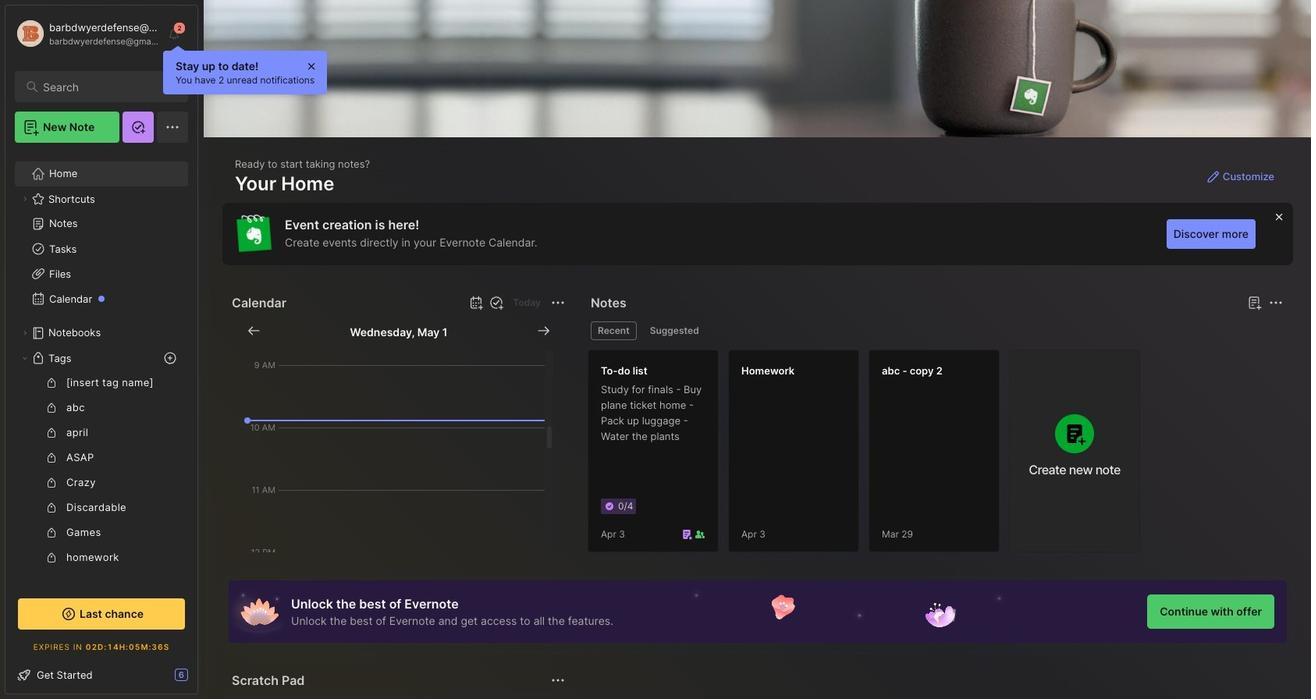 Task type: describe. For each thing, give the bounding box(es) containing it.
none search field inside main element
[[43, 77, 174, 96]]

1 tab from the left
[[591, 322, 637, 340]]

Search text field
[[43, 80, 174, 94]]

Help and Learning task checklist field
[[5, 663, 197, 688]]

Account field
[[15, 18, 159, 49]]

Choose date to view field
[[350, 322, 448, 340]]

tree inside main element
[[5, 152, 197, 699]]

expand tags image
[[20, 354, 30, 363]]

1 more actions image from the top
[[549, 294, 567, 312]]

2 more actions image from the top
[[549, 671, 567, 690]]

main element
[[0, 0, 203, 699]]



Task type: locate. For each thing, give the bounding box(es) containing it.
1 horizontal spatial tab
[[643, 322, 706, 340]]

0 vertical spatial more actions field
[[547, 292, 569, 314]]

expand notebooks image
[[20, 329, 30, 338]]

1 more actions field from the top
[[547, 292, 569, 314]]

tree
[[5, 152, 197, 699]]

2 more actions field from the top
[[547, 670, 569, 692]]

2 tab from the left
[[643, 322, 706, 340]]

more actions image
[[549, 294, 567, 312], [549, 671, 567, 690]]

0 vertical spatial more actions image
[[549, 294, 567, 312]]

None search field
[[43, 77, 174, 96]]

tab
[[591, 322, 637, 340], [643, 322, 706, 340]]

new task image
[[488, 295, 504, 311]]

new evernote calendar event image
[[466, 294, 485, 312]]

row group
[[588, 350, 1150, 562]]

More actions field
[[547, 292, 569, 314], [547, 670, 569, 692]]

tab list
[[591, 322, 1281, 340]]

group inside 'tree'
[[15, 371, 188, 699]]

1 vertical spatial more actions image
[[549, 671, 567, 690]]

1 vertical spatial more actions field
[[547, 670, 569, 692]]

group
[[15, 371, 188, 699]]

click to collapse image
[[197, 671, 209, 689]]

tooltip
[[163, 45, 327, 94]]

0 horizontal spatial tab
[[591, 322, 637, 340]]



Task type: vqa. For each thing, say whether or not it's contained in the screenshot.
Click to collapse image
yes



